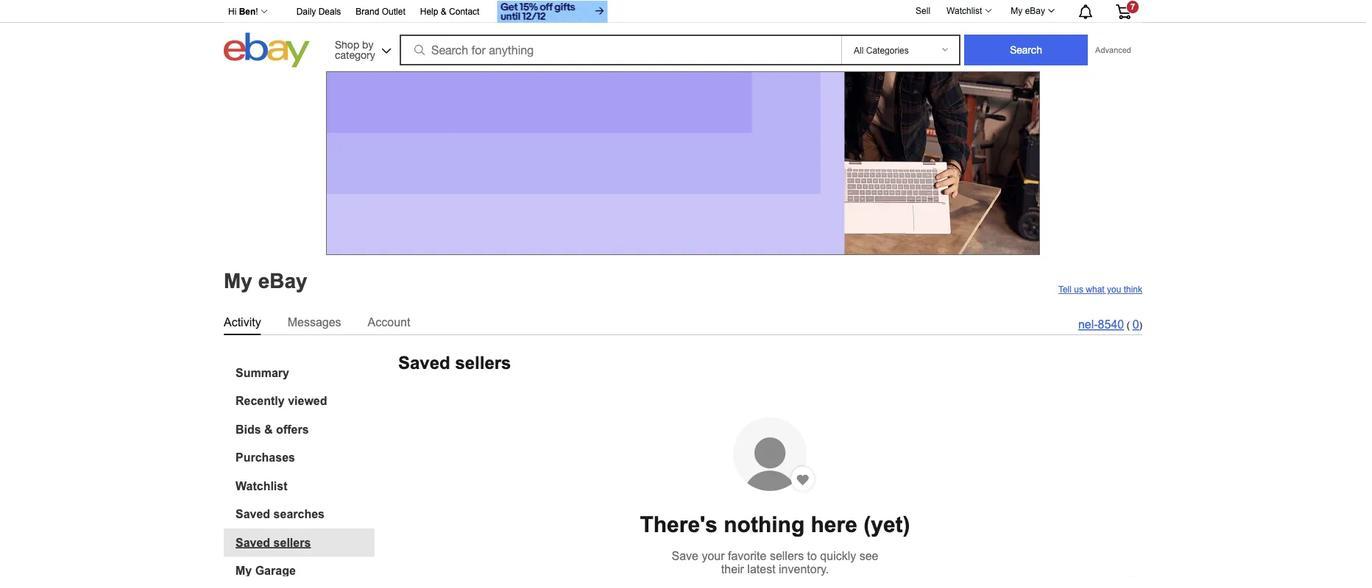 Task type: locate. For each thing, give the bounding box(es) containing it.
searches
[[274, 508, 325, 522]]

deals
[[319, 7, 341, 17]]

shop
[[335, 38, 359, 50]]

watchlist
[[947, 6, 982, 16], [236, 480, 287, 493]]

sellers
[[455, 354, 511, 373], [274, 537, 311, 550], [770, 550, 804, 563]]

1 horizontal spatial &
[[441, 7, 447, 17]]

my inside account navigation
[[1011, 6, 1023, 16]]

watchlist for the watchlist link to the bottom
[[236, 480, 287, 493]]

messages
[[288, 316, 341, 329]]

recently viewed link
[[236, 395, 375, 409]]

category
[[335, 49, 375, 61]]

watchlist down purchases
[[236, 480, 287, 493]]

inventory.
[[779, 563, 829, 577]]

daily deals link
[[296, 4, 341, 20]]

watchlist right sell link
[[947, 6, 982, 16]]

watchlist for the watchlist link to the top
[[947, 6, 982, 16]]

0 vertical spatial my ebay
[[1011, 6, 1045, 16]]

(
[[1127, 320, 1130, 331]]

my ebay link
[[1003, 2, 1062, 20]]

bids
[[236, 423, 261, 437]]

shop by category banner
[[220, 0, 1143, 71]]

saved down account on the left bottom
[[398, 354, 450, 373]]

advanced link
[[1088, 35, 1139, 65]]

quickly
[[820, 550, 856, 563]]

sell link
[[909, 5, 937, 15]]

(yet)
[[864, 513, 910, 538]]

there's nothing here (yet) main content
[[6, 71, 1360, 578]]

0 horizontal spatial saved sellers
[[236, 537, 311, 550]]

watchlist inside there's nothing here (yet) main content
[[236, 480, 287, 493]]

1 horizontal spatial ebay
[[1025, 6, 1045, 16]]

0 horizontal spatial ebay
[[258, 270, 307, 293]]

saved sellers
[[398, 354, 511, 373], [236, 537, 311, 550]]

watchlist link right sell link
[[939, 2, 998, 20]]

offers
[[276, 423, 309, 437]]

what
[[1086, 285, 1105, 295]]

2 vertical spatial saved
[[236, 537, 270, 550]]

1 horizontal spatial my ebay
[[1011, 6, 1045, 16]]

1 vertical spatial my ebay
[[224, 270, 307, 293]]

saved searches link
[[236, 508, 375, 522]]

& inside there's nothing here (yet) main content
[[264, 423, 273, 437]]

0 vertical spatial my
[[1011, 6, 1023, 16]]

1 vertical spatial my
[[224, 270, 252, 293]]

0 vertical spatial watchlist
[[947, 6, 982, 16]]

1 vertical spatial watchlist
[[236, 480, 287, 493]]

daily
[[296, 7, 316, 17]]

hi
[[228, 7, 237, 17]]

1 vertical spatial saved sellers
[[236, 537, 311, 550]]

viewed
[[288, 395, 327, 408]]

messages link
[[288, 313, 341, 332]]

watchlist link
[[939, 2, 998, 20], [236, 480, 375, 494]]

my inside there's nothing here (yet) main content
[[224, 270, 252, 293]]

0 horizontal spatial my
[[224, 270, 252, 293]]

0 vertical spatial ebay
[[1025, 6, 1045, 16]]

saved searches
[[236, 508, 325, 522]]

tell us what you think link
[[1059, 285, 1143, 295]]

0 link
[[1133, 318, 1139, 332]]

outlet
[[382, 7, 405, 17]]

0 horizontal spatial &
[[264, 423, 273, 437]]

advertisement region
[[326, 71, 1040, 255]]

watchlist link down purchases link
[[236, 480, 375, 494]]

shop by category
[[335, 38, 375, 61]]

0 horizontal spatial watchlist
[[236, 480, 287, 493]]

favorite
[[728, 550, 767, 563]]

0 horizontal spatial sellers
[[274, 537, 311, 550]]

& right bids
[[264, 423, 273, 437]]

2 horizontal spatial sellers
[[770, 550, 804, 563]]

1 vertical spatial ebay
[[258, 270, 307, 293]]

saved down saved searches
[[236, 537, 270, 550]]

my ebay
[[1011, 6, 1045, 16], [224, 270, 307, 293]]

1 horizontal spatial watchlist
[[947, 6, 982, 16]]

ebay
[[1025, 6, 1045, 16], [258, 270, 307, 293]]

your
[[702, 550, 725, 563]]

my
[[1011, 6, 1023, 16], [224, 270, 252, 293]]

& for bids
[[264, 423, 273, 437]]

&
[[441, 7, 447, 17], [264, 423, 273, 437]]

& inside account navigation
[[441, 7, 447, 17]]

None submit
[[964, 35, 1088, 66]]

you
[[1107, 285, 1121, 295]]

)
[[1139, 320, 1143, 331]]

0 vertical spatial &
[[441, 7, 447, 17]]

nothing
[[724, 513, 805, 538]]

bids & offers link
[[236, 423, 375, 437]]

their
[[721, 563, 744, 577]]

0 horizontal spatial watchlist link
[[236, 480, 375, 494]]

watchlist inside account navigation
[[947, 6, 982, 16]]

& right help
[[441, 7, 447, 17]]

sellers inside save your favorite sellers to quickly see their latest inventory.
[[770, 550, 804, 563]]

0 horizontal spatial my ebay
[[224, 270, 307, 293]]

nel-8540 link
[[1078, 318, 1124, 332]]

save
[[672, 550, 699, 563]]

save your favorite sellers to quickly see their latest inventory.
[[672, 550, 879, 577]]

hi ben !
[[228, 7, 258, 17]]

recently
[[236, 395, 285, 408]]

none submit inside shop by category banner
[[964, 35, 1088, 66]]

ebay inside "my ebay" link
[[1025, 6, 1045, 16]]

saved sellers link
[[236, 537, 375, 550]]

1 horizontal spatial watchlist link
[[939, 2, 998, 20]]

daily deals
[[296, 7, 341, 17]]

1 vertical spatial &
[[264, 423, 273, 437]]

0 vertical spatial saved sellers
[[398, 354, 511, 373]]

purchases link
[[236, 452, 375, 465]]

& for help
[[441, 7, 447, 17]]

ebay inside there's nothing here (yet) main content
[[258, 270, 307, 293]]

saved
[[398, 354, 450, 373], [236, 508, 270, 522], [236, 537, 270, 550]]

1 vertical spatial saved
[[236, 508, 270, 522]]

ben
[[239, 7, 256, 17]]

saved left searches
[[236, 508, 270, 522]]

1 horizontal spatial my
[[1011, 6, 1023, 16]]

shop by category button
[[328, 33, 395, 64]]

help & contact
[[420, 7, 480, 17]]



Task type: vqa. For each thing, say whether or not it's contained in the screenshot.
top with
no



Task type: describe. For each thing, give the bounding box(es) containing it.
activity
[[224, 316, 261, 329]]

think
[[1124, 285, 1143, 295]]

help
[[420, 7, 438, 17]]

8540
[[1098, 318, 1124, 332]]

activity link
[[224, 313, 261, 332]]

sell
[[916, 5, 931, 15]]

brand
[[356, 7, 379, 17]]

my ebay inside account navigation
[[1011, 6, 1045, 16]]

7
[[1131, 2, 1135, 11]]

there's nothing here (yet)
[[640, 513, 910, 538]]

purchases
[[236, 452, 295, 465]]

latest
[[747, 563, 776, 577]]

see
[[860, 550, 879, 563]]

0 vertical spatial saved
[[398, 354, 450, 373]]

recently viewed
[[236, 395, 327, 408]]

1 horizontal spatial saved sellers
[[398, 354, 511, 373]]

there's
[[640, 513, 718, 538]]

help & contact link
[[420, 4, 480, 20]]

Search for anything text field
[[402, 36, 839, 64]]

summary
[[236, 367, 289, 380]]

advanced
[[1095, 45, 1131, 54]]

tell us what you think
[[1059, 285, 1143, 295]]

here
[[811, 513, 858, 538]]

0 vertical spatial watchlist link
[[939, 2, 998, 20]]

account navigation
[[220, 0, 1143, 25]]

my ebay inside there's nothing here (yet) main content
[[224, 270, 307, 293]]

to
[[807, 550, 817, 563]]

saved for saved searches link
[[236, 508, 270, 522]]

1 vertical spatial watchlist link
[[236, 480, 375, 494]]

by
[[362, 38, 374, 50]]

us
[[1074, 285, 1084, 295]]

bids & offers
[[236, 423, 309, 437]]

0
[[1133, 318, 1139, 332]]

1 horizontal spatial sellers
[[455, 354, 511, 373]]

summary link
[[236, 367, 375, 380]]

account
[[368, 316, 410, 329]]

nel-
[[1078, 318, 1098, 332]]

brand outlet
[[356, 7, 405, 17]]

brand outlet link
[[356, 4, 405, 20]]

!
[[256, 7, 258, 17]]

tell
[[1059, 285, 1072, 295]]

7 link
[[1107, 0, 1140, 21]]

contact
[[449, 7, 480, 17]]

get an extra 15% off image
[[497, 1, 608, 23]]

account link
[[368, 313, 410, 332]]

nel-8540 ( 0 )
[[1078, 318, 1143, 332]]

saved for the saved sellers link
[[236, 537, 270, 550]]



